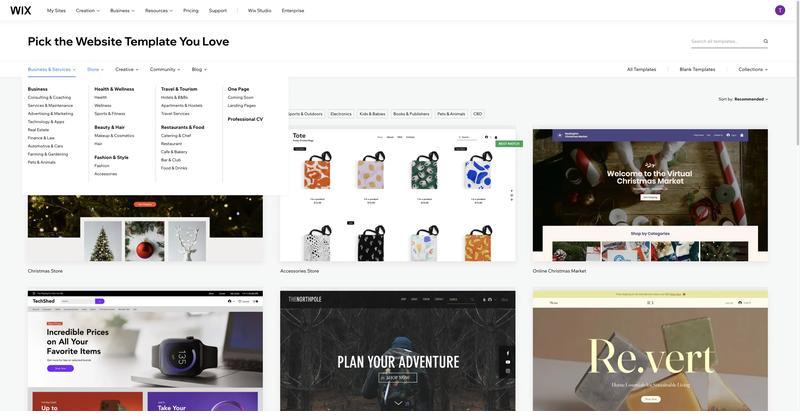 Task type: describe. For each thing, give the bounding box(es) containing it.
restaurants & food link
[[161, 124, 204, 131]]

profile image image
[[776, 5, 786, 15]]

consulting
[[28, 95, 48, 100]]

online store website templates - accessories store image
[[281, 129, 516, 262]]

animals inside business consulting & coaching services & maintenance advertising & marketing technology & apps real estate finance & law automotive & cars farming & gardening pets & animals
[[41, 160, 56, 165]]

all templates link
[[628, 61, 657, 77]]

& inside 'home & decor' link
[[187, 111, 190, 117]]

wellness for health
[[114, 86, 134, 92]]

catering & chef link
[[161, 133, 191, 138]]

view for the view popup button associated with online store website templates - home goods store image
[[646, 366, 656, 371]]

landing pages link
[[228, 103, 256, 108]]

store inside categories by subject element
[[87, 66, 99, 72]]

blog
[[192, 66, 202, 72]]

real estate link
[[28, 127, 49, 133]]

community
[[150, 66, 176, 72]]

hair link
[[95, 141, 102, 146]]

coming soon link
[[228, 95, 254, 100]]

creation
[[76, 7, 95, 13]]

cv
[[257, 116, 263, 122]]

travel & tourism link
[[161, 86, 198, 93]]

pricing link
[[184, 7, 199, 14]]

wellness for beauty
[[228, 111, 245, 117]]

business for business & services
[[28, 66, 47, 72]]

& inside "jewelry & accessories" link
[[108, 111, 111, 117]]

& inside 'kids & babies' link
[[369, 111, 372, 117]]

beauty for hair
[[95, 124, 110, 130]]

online store website templates - online christmas market image
[[533, 129, 769, 262]]

you
[[179, 34, 200, 48]]

online store website templates - electronics store image
[[28, 291, 263, 412]]

arts & crafts
[[143, 111, 167, 117]]

books
[[394, 111, 406, 117]]

wellness link
[[95, 103, 111, 108]]

view button for online store website templates - backpack store image
[[384, 362, 412, 375]]

maintenance
[[48, 103, 73, 108]]

page
[[238, 86, 249, 92]]

0 vertical spatial pets & animals link
[[435, 110, 468, 118]]

wix
[[248, 7, 256, 13]]

& inside fashion & style fashion accessories
[[113, 155, 116, 160]]

Search search field
[[692, 34, 769, 48]]

books & publishers
[[394, 111, 430, 117]]

edit button for online store website templates - home goods store image
[[637, 342, 665, 356]]

& inside fashion & clothing link
[[65, 111, 67, 117]]

accessories store group
[[281, 125, 516, 274]]

online christmas market
[[533, 268, 587, 274]]

christmas store group
[[28, 125, 263, 274]]

bar & club link
[[161, 157, 181, 163]]

health link
[[95, 95, 107, 100]]

2 travel from the top
[[161, 111, 172, 116]]

templates for blank templates
[[693, 66, 716, 72]]

electronics link
[[328, 110, 354, 118]]

sports & outdoors
[[287, 111, 323, 117]]

1 vertical spatial pets & animals link
[[28, 160, 56, 165]]

fashion link
[[95, 163, 109, 169]]

blank templates
[[680, 66, 716, 72]]

cars
[[54, 144, 63, 149]]

0 vertical spatial accessories
[[112, 111, 135, 117]]

clothing
[[68, 111, 84, 117]]

view for the view popup button in the online christmas market "group"
[[646, 204, 656, 209]]

jewelry & accessories
[[92, 111, 135, 117]]

health & wellness health wellness sports & fitness
[[95, 86, 134, 116]]

restaurant link
[[161, 141, 182, 146]]

professional cv
[[228, 116, 263, 122]]

store for accessories store
[[307, 268, 319, 274]]

online store website templates - christmas store image
[[28, 129, 263, 262]]

enterprise
[[282, 7, 304, 13]]

template
[[125, 34, 177, 48]]

1 vertical spatial wellness
[[95, 103, 111, 108]]

beauty & wellness link
[[208, 110, 248, 118]]

soon
[[244, 95, 254, 100]]

home & decor link
[[172, 110, 205, 118]]

cafe & bakery link
[[161, 149, 188, 155]]

1 horizontal spatial sports
[[287, 111, 300, 117]]

tourism
[[180, 86, 198, 92]]

support
[[209, 7, 227, 13]]

1 health from the top
[[95, 86, 109, 92]]

by:
[[728, 96, 734, 102]]

landing
[[228, 103, 243, 108]]

business button
[[110, 7, 135, 14]]

business & services
[[28, 66, 71, 72]]

real
[[28, 127, 36, 133]]

business link
[[28, 86, 48, 93]]

business for business popup button at the top of page
[[110, 7, 130, 13]]

sort by:
[[719, 96, 734, 102]]

b&bs
[[178, 95, 188, 100]]

2 health from the top
[[95, 95, 107, 100]]

my sites
[[47, 7, 66, 13]]

decor
[[191, 111, 202, 117]]

wix studio
[[248, 7, 272, 13]]

home
[[175, 111, 186, 117]]

wix studio link
[[248, 7, 272, 14]]

all for all templates
[[628, 66, 633, 72]]

professional
[[228, 116, 256, 122]]

& inside 'books & publishers' link
[[406, 111, 409, 117]]

blank
[[680, 66, 692, 72]]

edit for edit button associated with online store website templates - home goods store image
[[647, 346, 655, 352]]

cbd link
[[471, 110, 485, 118]]

1 vertical spatial hair
[[95, 141, 102, 146]]

kids & babies
[[360, 111, 386, 117]]

online store website templates - home goods store image
[[533, 291, 769, 412]]

drinks
[[175, 166, 187, 171]]

2 vertical spatial fashion
[[95, 163, 109, 169]]

professional cv link
[[228, 116, 263, 123]]

chef
[[182, 133, 191, 138]]

christmas inside online christmas market "group"
[[549, 268, 571, 274]]

website for store
[[64, 95, 87, 103]]

0 vertical spatial pets
[[438, 111, 446, 117]]

accessories inside fashion & style fashion accessories
[[95, 171, 117, 177]]

gardening
[[48, 152, 68, 157]]

books & publishers link
[[391, 110, 432, 118]]

online christmas market group
[[533, 125, 769, 274]]

bakery
[[174, 149, 188, 155]]

sports & fitness link
[[95, 111, 125, 116]]

view button for online store website templates - online christmas market image
[[637, 200, 665, 214]]

all templates
[[628, 66, 657, 72]]

& inside beauty & wellness link
[[225, 111, 227, 117]]

fashion for clothing
[[49, 111, 64, 117]]

sites
[[55, 7, 66, 13]]

view for the view popup button within the christmas store group
[[140, 204, 151, 209]]

generic categories element
[[628, 61, 769, 77]]

fitness
[[112, 111, 125, 116]]



Task type: locate. For each thing, give the bounding box(es) containing it.
wellness inside beauty & wellness link
[[228, 111, 245, 117]]

0 horizontal spatial online
[[28, 95, 46, 103]]

1 horizontal spatial services
[[52, 66, 71, 72]]

view button inside online christmas market "group"
[[637, 200, 665, 214]]

1 vertical spatial online
[[533, 268, 548, 274]]

0 vertical spatial beauty
[[210, 111, 224, 117]]

pets inside business consulting & coaching services & maintenance advertising & marketing technology & apps real estate finance & law automotive & cars farming & gardening pets & animals
[[28, 160, 36, 165]]

christmas
[[28, 268, 50, 274], [549, 268, 571, 274]]

technology
[[28, 119, 50, 124]]

pages
[[244, 103, 256, 108]]

1 vertical spatial website
[[64, 95, 87, 103]]

consulting & coaching link
[[28, 95, 71, 100]]

restaurants
[[161, 124, 188, 130]]

wellness down creative
[[114, 86, 134, 92]]

1 vertical spatial beauty
[[95, 124, 110, 130]]

accessories link
[[95, 171, 117, 177]]

finance
[[28, 135, 43, 141]]

0 horizontal spatial pets
[[28, 160, 36, 165]]

cafe
[[161, 149, 170, 155]]

services up the coaching
[[52, 66, 71, 72]]

accessories store
[[281, 268, 319, 274]]

arts & crafts link
[[140, 110, 169, 118]]

1 travel from the top
[[161, 86, 175, 92]]

christmas inside christmas store group
[[28, 268, 50, 274]]

1 vertical spatial fashion
[[95, 155, 112, 160]]

services down apartments & hostels "link"
[[173, 111, 190, 116]]

animals
[[451, 111, 466, 117], [41, 160, 56, 165]]

market
[[572, 268, 587, 274]]

0 vertical spatial food
[[193, 124, 204, 130]]

& inside sports & outdoors link
[[301, 111, 304, 117]]

website
[[75, 34, 122, 48], [64, 95, 87, 103]]

&
[[48, 66, 51, 72], [110, 86, 113, 92], [176, 86, 179, 92], [49, 95, 52, 100], [174, 95, 177, 100], [45, 103, 48, 108], [185, 103, 187, 108], [51, 111, 53, 116], [108, 111, 111, 116], [65, 111, 67, 117], [108, 111, 111, 117], [152, 111, 154, 117], [187, 111, 190, 117], [225, 111, 227, 117], [301, 111, 304, 117], [369, 111, 372, 117], [406, 111, 409, 117], [447, 111, 450, 117], [51, 119, 53, 124], [111, 124, 114, 130], [189, 124, 192, 130], [111, 133, 113, 138], [179, 133, 181, 138], [44, 135, 46, 141], [51, 144, 53, 149], [171, 149, 174, 155], [44, 152, 47, 157], [113, 155, 116, 160], [169, 157, 171, 163], [37, 160, 40, 165], [172, 166, 174, 171]]

arts
[[143, 111, 151, 117]]

makeup
[[95, 133, 110, 138]]

0 horizontal spatial hair
[[95, 141, 102, 146]]

1 horizontal spatial templates
[[634, 66, 657, 72]]

edit for "online store website templates - electronics store" image's edit button
[[141, 346, 150, 352]]

2 vertical spatial business
[[28, 86, 48, 92]]

1 horizontal spatial online
[[533, 268, 548, 274]]

2 vertical spatial wellness
[[228, 111, 245, 117]]

0 vertical spatial business
[[110, 7, 130, 13]]

store for online store website templates
[[47, 95, 63, 103]]

electronics
[[331, 111, 352, 117]]

fashion & style link
[[95, 154, 129, 161]]

view for the view popup button corresponding to "online store website templates - electronics store" image
[[140, 366, 151, 371]]

pets
[[438, 111, 446, 117], [28, 160, 36, 165]]

1 vertical spatial pets
[[28, 160, 36, 165]]

pick
[[28, 34, 52, 48]]

pets & animals
[[438, 111, 466, 117]]

love
[[202, 34, 229, 48]]

jewelry & accessories link
[[90, 110, 137, 118]]

categories by subject element
[[22, 61, 289, 195]]

1 vertical spatial accessories
[[95, 171, 117, 177]]

style
[[117, 155, 129, 160]]

online inside online christmas market "group"
[[533, 268, 548, 274]]

templates for all templates
[[634, 66, 657, 72]]

fashion & clothing link
[[46, 110, 87, 118]]

hair up cosmetics
[[116, 124, 125, 130]]

0 horizontal spatial beauty
[[95, 124, 110, 130]]

2 horizontal spatial wellness
[[228, 111, 245, 117]]

view button for online store website templates - home goods store image
[[637, 362, 665, 375]]

one
[[228, 86, 237, 92]]

edit
[[647, 184, 655, 190], [141, 346, 150, 352], [394, 346, 403, 352], [647, 346, 655, 352]]

online store website templates - backpack store image
[[281, 291, 516, 412]]

0 horizontal spatial christmas
[[28, 268, 50, 274]]

automotive
[[28, 144, 50, 149]]

1 horizontal spatial pets
[[438, 111, 446, 117]]

0 horizontal spatial services
[[28, 103, 44, 108]]

2 horizontal spatial templates
[[693, 66, 716, 72]]

beauty up makeup
[[95, 124, 110, 130]]

pets & animals link left cbd link
[[435, 110, 468, 118]]

edit button for online store website templates - backpack store image
[[384, 342, 412, 356]]

health up wellness link
[[95, 95, 107, 100]]

outdoors
[[305, 111, 323, 117]]

2 christmas from the left
[[549, 268, 571, 274]]

collections
[[739, 66, 764, 72]]

0 vertical spatial travel
[[161, 86, 175, 92]]

fashion up accessories link
[[95, 163, 109, 169]]

edit for edit button inside the online christmas market "group"
[[647, 184, 655, 190]]

beauty right decor in the top of the page
[[210, 111, 224, 117]]

pets & animals link
[[435, 110, 468, 118], [28, 160, 56, 165]]

edit button inside online christmas market "group"
[[637, 180, 665, 194]]

1 horizontal spatial animals
[[451, 111, 466, 117]]

view button for "online store website templates - electronics store" image
[[132, 362, 159, 375]]

1 vertical spatial health
[[95, 95, 107, 100]]

view button inside christmas store group
[[132, 200, 159, 214]]

hotels
[[161, 95, 173, 100]]

1 horizontal spatial beauty
[[210, 111, 224, 117]]

farming & gardening link
[[28, 152, 68, 157]]

0 horizontal spatial sports
[[95, 111, 107, 116]]

online for online christmas market
[[533, 268, 548, 274]]

hotels & b&bs link
[[161, 95, 188, 100]]

resources button
[[145, 7, 173, 14]]

farming
[[28, 152, 44, 157]]

1 horizontal spatial hair
[[116, 124, 125, 130]]

0 horizontal spatial templates
[[88, 95, 117, 103]]

health
[[95, 86, 109, 92], [95, 95, 107, 100]]

1 horizontal spatial wellness
[[114, 86, 134, 92]]

0 horizontal spatial wellness
[[95, 103, 111, 108]]

fashion
[[49, 111, 64, 117], [95, 155, 112, 160], [95, 163, 109, 169]]

1 horizontal spatial all
[[628, 66, 633, 72]]

pets right "publishers"
[[438, 111, 446, 117]]

all for all
[[30, 111, 35, 117]]

edit button for online store website templates - online christmas market image
[[637, 180, 665, 194]]

catering
[[161, 133, 178, 138]]

advertising & marketing link
[[28, 111, 73, 116]]

2 vertical spatial services
[[173, 111, 190, 116]]

0 vertical spatial hair
[[116, 124, 125, 130]]

services down consulting
[[28, 103, 44, 108]]

christmas store
[[28, 268, 63, 274]]

travel & tourism hotels & b&bs apartments & hostels travel services
[[161, 86, 203, 116]]

kids
[[360, 111, 368, 117]]

support link
[[209, 7, 227, 14]]

travel services link
[[161, 111, 190, 116]]

marketing
[[54, 111, 73, 116]]

animals down farming & gardening 'link'
[[41, 160, 56, 165]]

0 vertical spatial website
[[75, 34, 122, 48]]

beauty inside "beauty & hair makeup & cosmetics hair"
[[95, 124, 110, 130]]

store for christmas store
[[51, 268, 63, 274]]

resources
[[145, 7, 168, 13]]

edit for edit button for online store website templates - backpack store image
[[394, 346, 403, 352]]

my
[[47, 7, 54, 13]]

1 vertical spatial food
[[161, 166, 171, 171]]

wellness down landing
[[228, 111, 245, 117]]

business
[[110, 7, 130, 13], [28, 66, 47, 72], [28, 86, 48, 92]]

accessories
[[112, 111, 135, 117], [95, 171, 117, 177], [281, 268, 306, 274]]

travel up 'hotels'
[[161, 86, 175, 92]]

online for online store website templates
[[28, 95, 46, 103]]

edit inside online christmas market "group"
[[647, 184, 655, 190]]

website for the
[[75, 34, 122, 48]]

1 horizontal spatial pets & animals link
[[435, 110, 468, 118]]

view inside online christmas market "group"
[[646, 204, 656, 209]]

travel down apartments
[[161, 111, 172, 116]]

food
[[193, 124, 204, 130], [161, 166, 171, 171]]

1 horizontal spatial christmas
[[549, 268, 571, 274]]

creative
[[116, 66, 134, 72]]

0 vertical spatial fashion
[[49, 111, 64, 117]]

technology & apps link
[[28, 119, 64, 124]]

apartments & hostels link
[[161, 103, 203, 108]]

travel
[[161, 86, 175, 92], [161, 111, 172, 116]]

0 vertical spatial services
[[52, 66, 71, 72]]

& inside arts & crafts link
[[152, 111, 154, 117]]

sports left the outdoors on the top of the page
[[287, 111, 300, 117]]

pets down the farming
[[28, 160, 36, 165]]

services & maintenance link
[[28, 103, 73, 108]]

apartments
[[161, 103, 184, 108]]

hair down makeup
[[95, 141, 102, 146]]

sports inside health & wellness health wellness sports & fitness
[[95, 111, 107, 116]]

0 horizontal spatial food
[[161, 166, 171, 171]]

categories. use the left and right arrow keys to navigate the menu element
[[0, 61, 796, 195]]

services inside business consulting & coaching services & maintenance advertising & marketing technology & apps real estate finance & law automotive & cars farming & gardening pets & animals
[[28, 103, 44, 108]]

health up health link
[[95, 86, 109, 92]]

1 vertical spatial business
[[28, 66, 47, 72]]

pets & animals link down the farming
[[28, 160, 56, 165]]

hair
[[116, 124, 125, 130], [95, 141, 102, 146]]

1 christmas from the left
[[28, 268, 50, 274]]

coaching
[[53, 95, 71, 100]]

business inside popup button
[[110, 7, 130, 13]]

0 horizontal spatial pets & animals link
[[28, 160, 56, 165]]

0 vertical spatial online
[[28, 95, 46, 103]]

accessories inside 'group'
[[281, 268, 306, 274]]

animals left cbd link
[[451, 111, 466, 117]]

store inside group
[[51, 268, 63, 274]]

store inside 'group'
[[307, 268, 319, 274]]

makeup & cosmetics link
[[95, 133, 134, 138]]

beauty for wellness
[[210, 111, 224, 117]]

wellness down health link
[[95, 103, 111, 108]]

law
[[47, 135, 55, 141]]

enterprise link
[[282, 7, 304, 14]]

publishers
[[410, 111, 430, 117]]

bar
[[161, 157, 168, 163]]

food down bar
[[161, 166, 171, 171]]

edit button for "online store website templates - electronics store" image
[[132, 342, 159, 356]]

0 horizontal spatial all
[[30, 111, 35, 117]]

coming
[[228, 95, 243, 100]]

2 horizontal spatial services
[[173, 111, 190, 116]]

None search field
[[692, 34, 769, 48]]

0 vertical spatial all
[[628, 66, 633, 72]]

one page coming soon landing pages
[[228, 86, 256, 108]]

1 vertical spatial travel
[[161, 111, 172, 116]]

fashion up fashion link on the left top of page
[[95, 155, 112, 160]]

business inside business consulting & coaching services & maintenance advertising & marketing technology & apps real estate finance & law automotive & cars farming & gardening pets & animals
[[28, 86, 48, 92]]

1 vertical spatial all
[[30, 111, 35, 117]]

services
[[52, 66, 71, 72], [28, 103, 44, 108], [173, 111, 190, 116]]

view for the view popup button corresponding to online store website templates - backpack store image
[[393, 366, 404, 371]]

services inside travel & tourism hotels & b&bs apartments & hostels travel services
[[173, 111, 190, 116]]

fashion for style
[[95, 155, 112, 160]]

kids & babies link
[[357, 110, 388, 118]]

templates inside "link"
[[693, 66, 716, 72]]

estate
[[37, 127, 49, 133]]

0 vertical spatial health
[[95, 86, 109, 92]]

one page link
[[228, 86, 249, 93]]

sports down wellness link
[[95, 111, 107, 116]]

view inside christmas store group
[[140, 204, 151, 209]]

1 vertical spatial services
[[28, 103, 44, 108]]

pick the website template you love
[[28, 34, 229, 48]]

food down decor in the top of the page
[[193, 124, 204, 130]]

0 vertical spatial wellness
[[114, 86, 134, 92]]

2 vertical spatial accessories
[[281, 268, 306, 274]]

1 horizontal spatial food
[[193, 124, 204, 130]]

restaurants & food catering & chef restaurant cafe & bakery bar & club food & drinks
[[161, 124, 204, 171]]

beauty inside beauty & wellness link
[[210, 111, 224, 117]]

0 horizontal spatial animals
[[41, 160, 56, 165]]

fashion up "apps" at the top of page
[[49, 111, 64, 117]]

all inside generic categories "element"
[[628, 66, 633, 72]]

0 vertical spatial animals
[[451, 111, 466, 117]]

jewelry
[[92, 111, 108, 117]]

automotive & cars link
[[28, 144, 63, 149]]

1 vertical spatial animals
[[41, 160, 56, 165]]



Task type: vqa. For each thing, say whether or not it's contained in the screenshot.
the colors,
no



